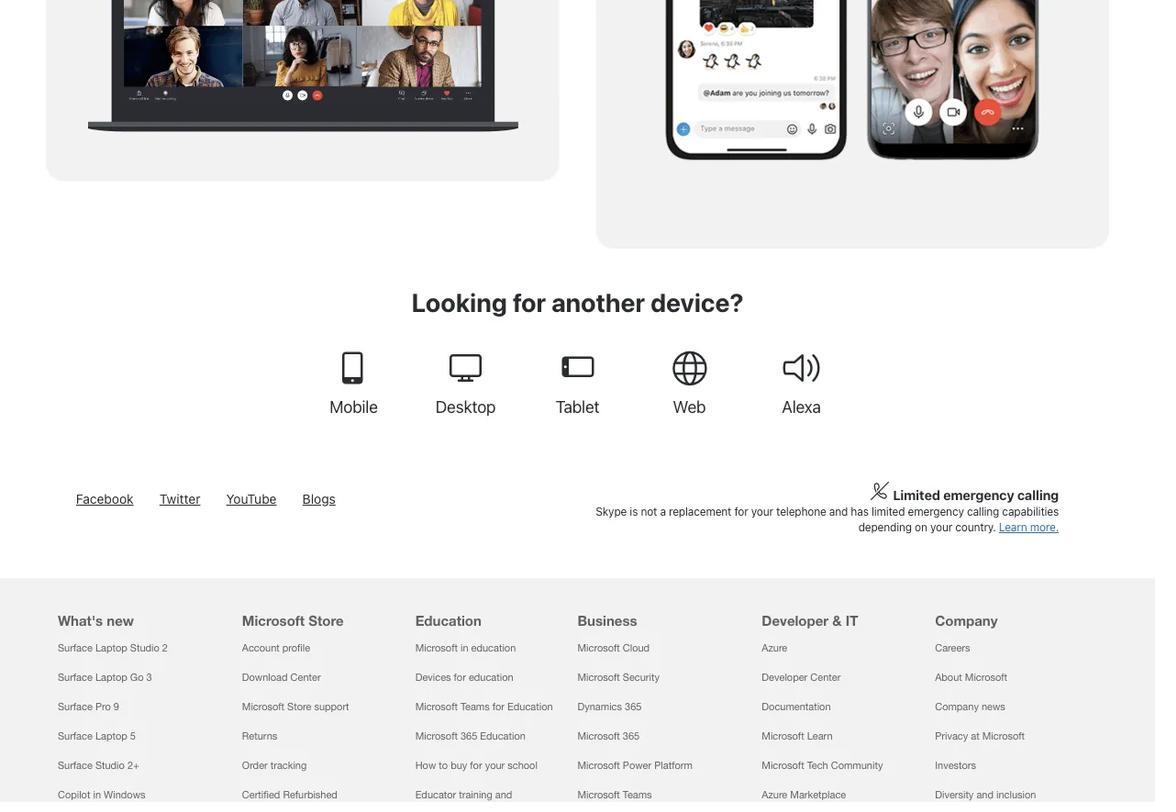 Task type: vqa. For each thing, say whether or not it's contained in the screenshot.
rightmost as
no



Task type: describe. For each thing, give the bounding box(es) containing it.
microsoft store support
[[242, 701, 349, 713]]

surface for surface laptop studio 2
[[58, 642, 93, 654]]

surface pro 9 link
[[58, 701, 119, 713]]

about
[[936, 672, 963, 683]]

microsoft store heading
[[242, 578, 393, 633]]

inclusion
[[997, 789, 1037, 801]]

microsoft tech community link
[[762, 760, 883, 772]]

microsoft for microsoft store support
[[242, 701, 285, 713]]

a
[[660, 505, 666, 518]]

surface studio 2+
[[58, 760, 139, 772]]

store for microsoft store
[[309, 612, 344, 629]]

surface for surface pro 9
[[58, 701, 93, 713]]

investors link
[[936, 760, 977, 772]]

and inside educator training and
[[496, 789, 513, 801]]

refurbished
[[283, 789, 338, 801]]

support
[[314, 701, 349, 713]]

0 vertical spatial learn
[[1000, 521, 1028, 534]]

tracking
[[271, 760, 307, 772]]

download center link
[[242, 672, 321, 683]]

copilot
[[58, 789, 90, 801]]

for up "microsoft 365 education"
[[493, 701, 505, 713]]

education for microsoft in education
[[471, 642, 516, 654]]

your inside footer resource links element
[[485, 760, 505, 772]]

copilot in windows
[[58, 789, 145, 801]]

developer center link
[[762, 672, 841, 683]]

go
[[130, 672, 144, 683]]

depending
[[859, 521, 912, 534]]

0 horizontal spatial calling
[[967, 505, 1000, 518]]

for left the another
[[513, 287, 546, 318]]

microsoft for microsoft teams
[[578, 789, 620, 801]]

microsoft in education
[[416, 642, 516, 654]]

education inside heading
[[416, 612, 482, 629]]

alexa
[[782, 397, 821, 416]]

laptop for 5
[[95, 730, 127, 742]]

footer resource links element
[[0, 578, 1156, 802]]

how
[[416, 760, 436, 772]]

devices
[[416, 672, 451, 683]]

about microsoft
[[936, 672, 1008, 683]]

cloud
[[623, 642, 650, 654]]

download
[[242, 672, 288, 683]]

limited emergency calling skype is not a replacement for your telephone and has limited emergency calling capabilities depending on your country.
[[596, 487, 1059, 534]]

microsoft for microsoft 365
[[578, 730, 620, 742]]

community
[[831, 760, 883, 772]]

surface laptop 5 link
[[58, 730, 136, 742]]

for right devices
[[454, 672, 466, 683]]

youtube
[[226, 492, 277, 507]]

microsoft right the at
[[983, 730, 1025, 742]]

telephone
[[777, 505, 827, 518]]

microsoft power platform
[[578, 760, 693, 772]]

devices for education link
[[416, 672, 514, 683]]

for inside limited emergency calling skype is not a replacement for your telephone and has limited emergency calling capabilities depending on your country.
[[735, 505, 749, 518]]

microsoft 365 education link
[[416, 730, 526, 742]]

microsoft for microsoft store
[[242, 612, 305, 629]]

surface for surface laptop 5
[[58, 730, 93, 742]]

microsoft teams
[[578, 789, 652, 801]]

facebook
[[76, 492, 134, 507]]

surface for surface studio 2+
[[58, 760, 93, 772]]

certified refurbished link
[[242, 789, 338, 801]]

company news
[[936, 701, 1006, 713]]

365 for education
[[461, 730, 478, 742]]

learn more. link
[[1000, 521, 1059, 534]]

dynamics
[[578, 701, 622, 713]]

microsoft 365 link
[[578, 730, 640, 742]]

desktop
[[436, 397, 496, 416]]

education heading
[[416, 578, 567, 633]]

microsoft security link
[[578, 672, 660, 683]]

order tracking
[[242, 760, 307, 772]]

1 horizontal spatial your
[[752, 505, 774, 518]]

1 horizontal spatial calling
[[1018, 487, 1059, 503]]


[[783, 350, 820, 387]]

educator training and link
[[416, 789, 513, 802]]

youtube link
[[226, 492, 277, 507]]

copilot in windows link
[[58, 789, 145, 801]]

365 down security
[[625, 701, 642, 713]]

twitter link
[[160, 492, 200, 507]]

2 vertical spatial education
[[480, 730, 526, 742]]

certified
[[242, 789, 280, 801]]

microsoft teams for education link
[[416, 701, 553, 713]]

training
[[459, 789, 493, 801]]

investors
[[936, 760, 977, 772]]

center for microsoft
[[291, 672, 321, 683]]


[[671, 350, 708, 387]]

center for developer
[[811, 672, 841, 683]]

profile
[[283, 642, 310, 654]]

business heading
[[578, 578, 740, 633]]

surface laptop go 3 link
[[58, 672, 152, 683]]

about microsoft link
[[936, 672, 1008, 683]]

news
[[982, 701, 1006, 713]]

twitter
[[160, 492, 200, 507]]

microsoft for microsoft tech community
[[762, 760, 805, 772]]

it
[[846, 612, 859, 629]]

dynamics 365 link
[[578, 701, 642, 713]]

0 vertical spatial emergency
[[944, 487, 1015, 503]]

2+
[[128, 760, 139, 772]]

learn more.
[[1000, 521, 1059, 534]]

microsoft up news
[[966, 672, 1008, 683]]

educator
[[416, 789, 456, 801]]

0 vertical spatial studio
[[130, 642, 160, 654]]

microsoft cloud
[[578, 642, 650, 654]]

azure marketplace
[[762, 789, 847, 801]]

microsoft security
[[578, 672, 660, 683]]

facebook link
[[76, 492, 134, 507]]

new
[[107, 612, 134, 629]]

microsoft for microsoft teams for education
[[416, 701, 458, 713]]

microsoft for microsoft power platform
[[578, 760, 620, 772]]

country.
[[956, 521, 997, 534]]

microsoft 365 education
[[416, 730, 526, 742]]

for right 'buy'
[[470, 760, 482, 772]]

microsoft store support link
[[242, 701, 349, 713]]



Task type: locate. For each thing, give the bounding box(es) containing it.
company up careers
[[936, 612, 998, 629]]

studio left 2
[[130, 642, 160, 654]]

not
[[641, 505, 657, 518]]

1 laptop from the top
[[95, 642, 127, 654]]

developer up "azure" link
[[762, 612, 829, 629]]

surface up copilot
[[58, 760, 93, 772]]

0 vertical spatial azure
[[762, 642, 788, 654]]

azure
[[762, 642, 788, 654], [762, 789, 788, 801]]

your left telephone
[[752, 505, 774, 518]]

looking
[[412, 287, 507, 318]]

azure up developer center at bottom
[[762, 642, 788, 654]]

microsoft up dynamics
[[578, 672, 620, 683]]

calling up country.
[[967, 505, 1000, 518]]

center down 'profile'
[[291, 672, 321, 683]]

company news link
[[936, 701, 1006, 713]]

teams for microsoft teams
[[623, 789, 652, 801]]

is
[[630, 505, 638, 518]]

in up devices for education
[[461, 642, 469, 654]]

0 horizontal spatial in
[[93, 789, 101, 801]]

0 vertical spatial in
[[461, 642, 469, 654]]

surface laptop studio 2
[[58, 642, 168, 654]]

store up 'profile'
[[309, 612, 344, 629]]

microsoft up to
[[416, 730, 458, 742]]

2 developer from the top
[[762, 672, 808, 683]]

privacy at microsoft link
[[936, 730, 1025, 742]]

microsoft inside 'heading'
[[242, 612, 305, 629]]

how to buy for your school
[[416, 760, 538, 772]]

in right copilot
[[93, 789, 101, 801]]

documentation link
[[762, 701, 831, 713]]

0 horizontal spatial center
[[291, 672, 321, 683]]

surface down surface pro 9
[[58, 730, 93, 742]]

developer for developer & it
[[762, 612, 829, 629]]

1 horizontal spatial studio
[[130, 642, 160, 654]]

1 developer from the top
[[762, 612, 829, 629]]

1 vertical spatial calling
[[967, 505, 1000, 518]]

surface up surface pro 9
[[58, 672, 93, 683]]

0 vertical spatial teams
[[461, 701, 490, 713]]

azure for azure marketplace
[[762, 789, 788, 801]]

2 vertical spatial your
[[485, 760, 505, 772]]

diversity and inclusion
[[936, 789, 1037, 801]]

0 vertical spatial store
[[309, 612, 344, 629]]

and inside limited emergency calling skype is not a replacement for your telephone and has limited emergency calling capabilities depending on your country.
[[830, 505, 848, 518]]

microsoft up account profile
[[242, 612, 305, 629]]

1 vertical spatial education
[[508, 701, 553, 713]]

 up tablet
[[559, 350, 596, 387]]

buy
[[451, 760, 467, 772]]

9
[[114, 701, 119, 713]]

 for tablet
[[559, 350, 596, 387]]


[[448, 350, 484, 387]]

1 vertical spatial emergency
[[908, 505, 965, 518]]

azure left marketplace
[[762, 789, 788, 801]]

0 vertical spatial education
[[471, 642, 516, 654]]

learn up tech
[[807, 730, 833, 742]]

and left "has"
[[830, 505, 848, 518]]

0 horizontal spatial learn
[[807, 730, 833, 742]]

0 horizontal spatial teams
[[461, 701, 490, 713]]

teams down power
[[623, 789, 652, 801]]

and
[[830, 505, 848, 518], [496, 789, 513, 801], [977, 789, 994, 801]]

microsoft learn link
[[762, 730, 833, 742]]

education for devices for education
[[469, 672, 514, 683]]

and right diversity
[[977, 789, 994, 801]]

1 vertical spatial studio
[[95, 760, 125, 772]]

1 horizontal spatial learn
[[1000, 521, 1028, 534]]

surface down what's
[[58, 642, 93, 654]]

2 surface from the top
[[58, 672, 93, 683]]

0 vertical spatial company
[[936, 612, 998, 629]]

microsoft down download
[[242, 701, 285, 713]]

1 azure from the top
[[762, 642, 788, 654]]

laptop left go
[[95, 672, 127, 683]]

studio
[[130, 642, 160, 654], [95, 760, 125, 772]]

how to buy for your school link
[[416, 760, 538, 772]]

company for company news
[[936, 701, 979, 713]]

platform
[[655, 760, 693, 772]]

developer center
[[762, 672, 841, 683]]

2 horizontal spatial and
[[977, 789, 994, 801]]

education down microsoft teams for education link
[[480, 730, 526, 742]]

365 for business
[[623, 730, 640, 742]]

another
[[552, 287, 645, 318]]

company for company
[[936, 612, 998, 629]]

365
[[625, 701, 642, 713], [461, 730, 478, 742], [623, 730, 640, 742]]

laptop
[[95, 642, 127, 654], [95, 672, 127, 683], [95, 730, 127, 742]]

account
[[242, 642, 280, 654]]

developer
[[762, 612, 829, 629], [762, 672, 808, 683]]

 for mobile
[[336, 350, 372, 387]]

2 company from the top
[[936, 701, 979, 713]]

teams up microsoft 365 education link
[[461, 701, 490, 713]]

1 surface from the top
[[58, 642, 93, 654]]

for right 'replacement'
[[735, 505, 749, 518]]

skype
[[596, 505, 627, 518]]

2 horizontal spatial your
[[931, 521, 953, 534]]

microsoft learn
[[762, 730, 833, 742]]

education
[[471, 642, 516, 654], [469, 672, 514, 683]]

microsoft for microsoft in education
[[416, 642, 458, 654]]

0 horizontal spatial your
[[485, 760, 505, 772]]

pro
[[95, 701, 111, 713]]

laptop for go
[[95, 672, 127, 683]]

2  from the left
[[559, 350, 596, 387]]

and right training
[[496, 789, 513, 801]]

surface studio 2+ link
[[58, 760, 139, 772]]

microsoft store
[[242, 612, 344, 629]]

store left support
[[287, 701, 312, 713]]

1  from the left
[[336, 350, 372, 387]]

educator training and
[[416, 789, 513, 802]]

studio left 2+ in the left bottom of the page
[[95, 760, 125, 772]]

company inside heading
[[936, 612, 998, 629]]

3 laptop from the top
[[95, 730, 127, 742]]

to
[[439, 760, 448, 772]]

developer & it heading
[[762, 578, 914, 633]]

microsoft for microsoft learn
[[762, 730, 805, 742]]

2 azure from the top
[[762, 789, 788, 801]]

center up documentation
[[811, 672, 841, 683]]

1 vertical spatial your
[[931, 521, 953, 534]]

microsoft down dynamics
[[578, 730, 620, 742]]

microsoft down devices
[[416, 701, 458, 713]]

certified refurbished
[[242, 789, 338, 801]]

on
[[915, 521, 928, 534]]

in
[[461, 642, 469, 654], [93, 789, 101, 801]]

microsoft for microsoft cloud
[[578, 642, 620, 654]]

2 vertical spatial laptop
[[95, 730, 127, 742]]

learn down the capabilities
[[1000, 521, 1028, 534]]

emergency up on
[[908, 505, 965, 518]]

store for microsoft store support
[[287, 701, 312, 713]]

&
[[833, 612, 842, 629]]

0 vertical spatial education
[[416, 612, 482, 629]]

center
[[291, 672, 321, 683], [811, 672, 841, 683]]

1 horizontal spatial teams
[[623, 789, 652, 801]]

microsoft teams for education
[[416, 701, 553, 713]]

1 vertical spatial store
[[287, 701, 312, 713]]

2
[[162, 642, 168, 654]]

azure for "azure" link
[[762, 642, 788, 654]]

your right on
[[931, 521, 953, 534]]

laptop down new
[[95, 642, 127, 654]]

surface for surface laptop go 3
[[58, 672, 93, 683]]

emergency up country.
[[944, 487, 1015, 503]]

power
[[623, 760, 652, 772]]

replacement
[[669, 505, 732, 518]]

calling up the capabilities
[[1018, 487, 1059, 503]]

developer for developer center
[[762, 672, 808, 683]]

1 vertical spatial in
[[93, 789, 101, 801]]

in for copilot
[[93, 789, 101, 801]]

developer inside heading
[[762, 612, 829, 629]]

teams for microsoft teams for education
[[461, 701, 490, 713]]

store
[[309, 612, 344, 629], [287, 701, 312, 713]]

in for microsoft
[[461, 642, 469, 654]]

microsoft teams link
[[578, 789, 652, 801]]

education up microsoft in education at the left of page
[[416, 612, 482, 629]]

what's new heading
[[58, 578, 220, 633]]

what's
[[58, 612, 103, 629]]

diversity and inclusion link
[[936, 789, 1037, 801]]

microsoft power platform link
[[578, 760, 693, 772]]

0 horizontal spatial 
[[336, 350, 372, 387]]

blogs
[[303, 492, 336, 507]]

your left school
[[485, 760, 505, 772]]

calling
[[1018, 487, 1059, 503], [967, 505, 1000, 518]]

2 laptop from the top
[[95, 672, 127, 683]]

developer down "azure" link
[[762, 672, 808, 683]]

devices for education
[[416, 672, 514, 683]]

laptop for studio
[[95, 642, 127, 654]]

education up microsoft teams for education
[[469, 672, 514, 683]]

order tracking link
[[242, 760, 307, 772]]

4 surface from the top
[[58, 730, 93, 742]]

1 horizontal spatial center
[[811, 672, 841, 683]]

microsoft down microsoft learn
[[762, 760, 805, 772]]

has
[[851, 505, 869, 518]]

1 vertical spatial learn
[[807, 730, 833, 742]]

3 surface from the top
[[58, 701, 93, 713]]

teams
[[461, 701, 490, 713], [623, 789, 652, 801]]

company
[[936, 612, 998, 629], [936, 701, 979, 713]]

careers link
[[936, 642, 971, 654]]

education up devices for education
[[471, 642, 516, 654]]

1 horizontal spatial in
[[461, 642, 469, 654]]

0 vertical spatial your
[[752, 505, 774, 518]]

developer & it
[[762, 612, 859, 629]]

mobile
[[330, 397, 378, 416]]

microsoft in education link
[[416, 642, 516, 654]]

microsoft up devices
[[416, 642, 458, 654]]

download center
[[242, 672, 321, 683]]

surface laptop studio 2 link
[[58, 642, 168, 654]]

microsoft down business
[[578, 642, 620, 654]]

1 horizontal spatial and
[[830, 505, 848, 518]]

microsoft tech community
[[762, 760, 883, 772]]

order
[[242, 760, 268, 772]]

tech
[[807, 760, 829, 772]]

privacy at microsoft
[[936, 730, 1025, 742]]

learn inside footer resource links element
[[807, 730, 833, 742]]

0 vertical spatial developer
[[762, 612, 829, 629]]

company heading
[[936, 578, 1087, 633]]

skype on mobile device image
[[666, 0, 1040, 164]]

0 horizontal spatial studio
[[95, 760, 125, 772]]

1 vertical spatial education
[[469, 672, 514, 683]]

1 vertical spatial company
[[936, 701, 979, 713]]

microsoft down microsoft power platform
[[578, 789, 620, 801]]

documentation
[[762, 701, 831, 713]]

microsoft for microsoft security
[[578, 672, 620, 683]]

careers
[[936, 642, 971, 654]]

more.
[[1031, 521, 1059, 534]]

company up privacy
[[936, 701, 979, 713]]


[[336, 350, 372, 387], [559, 350, 596, 387]]

microsoft for microsoft 365 education
[[416, 730, 458, 742]]

store inside 'heading'
[[309, 612, 344, 629]]

for
[[513, 287, 546, 318], [735, 505, 749, 518], [454, 672, 466, 683], [493, 701, 505, 713], [470, 760, 482, 772]]

microsoft down microsoft 365
[[578, 760, 620, 772]]

0 horizontal spatial and
[[496, 789, 513, 801]]

surface left pro
[[58, 701, 93, 713]]

5 surface from the top
[[58, 760, 93, 772]]

0 vertical spatial laptop
[[95, 642, 127, 654]]

1 center from the left
[[291, 672, 321, 683]]

education up school
[[508, 701, 553, 713]]

1 vertical spatial laptop
[[95, 672, 127, 683]]

1 company from the top
[[936, 612, 998, 629]]

returns link
[[242, 730, 277, 742]]

1 vertical spatial teams
[[623, 789, 652, 801]]

2 center from the left
[[811, 672, 841, 683]]

microsoft 365
[[578, 730, 640, 742]]

1 horizontal spatial 
[[559, 350, 596, 387]]

web
[[673, 397, 706, 416]]

1 vertical spatial azure
[[762, 789, 788, 801]]

surface pro 9
[[58, 701, 119, 713]]

365 up how to buy for your school 'link'
[[461, 730, 478, 742]]

microsoft down documentation
[[762, 730, 805, 742]]

0 vertical spatial calling
[[1018, 487, 1059, 503]]

laptop left the 5
[[95, 730, 127, 742]]

security
[[623, 672, 660, 683]]

1 vertical spatial developer
[[762, 672, 808, 683]]

 up mobile
[[336, 350, 372, 387]]

365 up microsoft power platform link
[[623, 730, 640, 742]]



